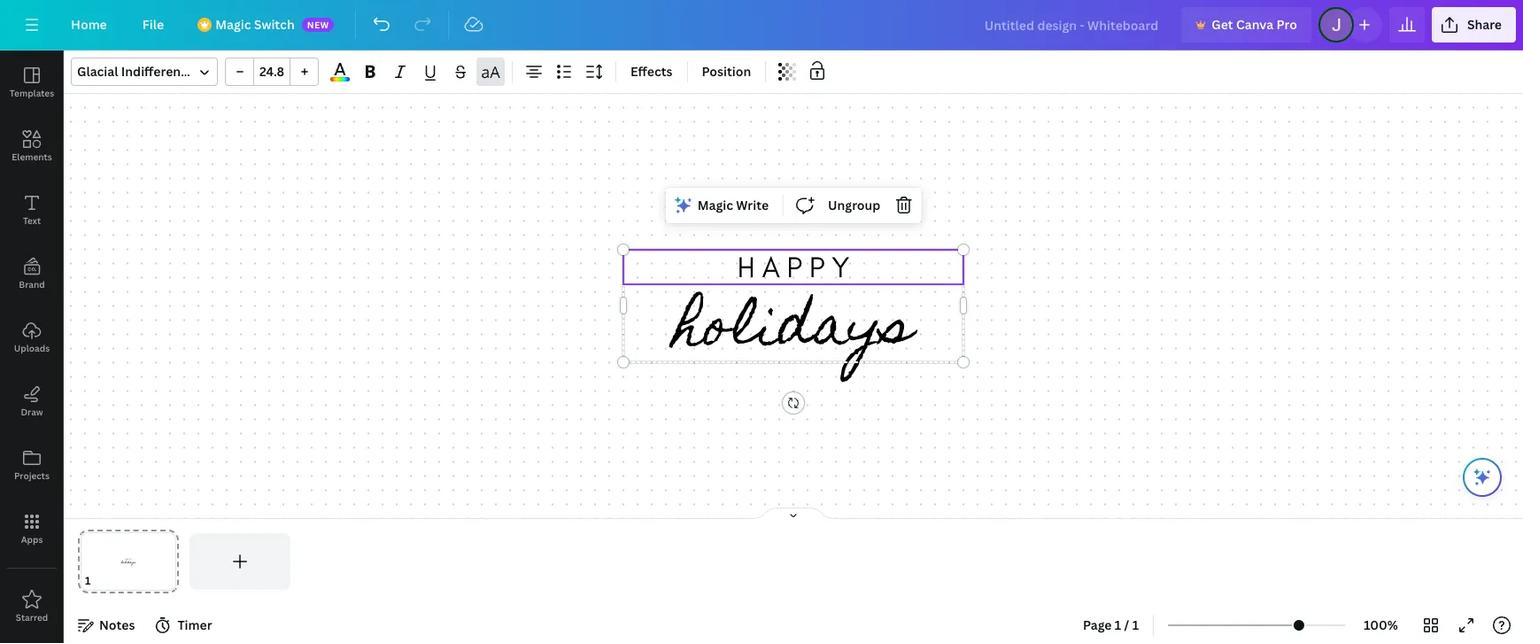 Task type: describe. For each thing, give the bounding box(es) containing it.
1 1 from the left
[[1115, 617, 1122, 633]]

magic for magic switch
[[215, 16, 251, 33]]

effects button
[[624, 58, 680, 86]]

get
[[1212, 16, 1234, 33]]

– – number field
[[260, 63, 284, 80]]

page 1 / 1
[[1083, 617, 1139, 633]]

2 1 from the left
[[1133, 617, 1139, 633]]

magic write
[[698, 196, 769, 213]]

pro
[[1277, 16, 1298, 33]]

100%
[[1364, 617, 1399, 633]]

glacial indifference
[[77, 63, 195, 80]]

notes button
[[71, 611, 142, 640]]

share button
[[1432, 7, 1517, 43]]

/
[[1125, 617, 1130, 633]]

switch
[[254, 16, 295, 33]]

magic for magic write
[[698, 196, 734, 213]]

apps button
[[0, 497, 64, 561]]

get canva pro
[[1212, 16, 1298, 33]]

timer button
[[149, 611, 219, 640]]

home link
[[57, 7, 121, 43]]

templates
[[10, 87, 54, 99]]

projects
[[14, 470, 50, 482]]

projects button
[[0, 433, 64, 497]]

Design title text field
[[971, 7, 1175, 43]]

glacial indifference button
[[71, 58, 218, 86]]

share
[[1468, 16, 1502, 33]]

file button
[[128, 7, 178, 43]]

glacial
[[77, 63, 118, 80]]

indifference
[[121, 63, 195, 80]]

brand
[[19, 278, 45, 291]]

100% button
[[1353, 611, 1410, 640]]

uploads
[[14, 342, 50, 354]]

elements button
[[0, 114, 64, 178]]



Task type: locate. For each thing, give the bounding box(es) containing it.
Page title text field
[[98, 572, 105, 590]]

side panel tab list
[[0, 50, 64, 639]]

holidays
[[674, 275, 913, 387]]

magic
[[215, 16, 251, 33], [698, 196, 734, 213]]

file
[[142, 16, 164, 33]]

color range image
[[331, 77, 350, 82]]

brand button
[[0, 242, 64, 306]]

text
[[23, 214, 41, 227]]

text button
[[0, 178, 64, 242]]

1 horizontal spatial 1
[[1133, 617, 1139, 633]]

group
[[225, 58, 319, 86]]

1 horizontal spatial magic
[[698, 196, 734, 213]]

ungroup
[[828, 196, 881, 213]]

magic left switch
[[215, 16, 251, 33]]

starred
[[16, 611, 48, 624]]

position button
[[695, 58, 758, 86]]

position
[[702, 63, 751, 80]]

canva
[[1237, 16, 1274, 33]]

hide pages image
[[751, 507, 836, 521]]

page
[[1083, 617, 1112, 633]]

0 horizontal spatial 1
[[1115, 617, 1122, 633]]

1 vertical spatial magic
[[698, 196, 734, 213]]

draw button
[[0, 369, 64, 433]]

new
[[307, 19, 329, 31]]

apps
[[21, 533, 43, 546]]

timer
[[178, 617, 212, 633]]

starred button
[[0, 575, 64, 639]]

1
[[1115, 617, 1122, 633], [1133, 617, 1139, 633]]

get canva pro button
[[1182, 7, 1312, 43]]

magic inside main menu bar
[[215, 16, 251, 33]]

write
[[736, 196, 769, 213]]

1 right /
[[1133, 617, 1139, 633]]

main menu bar
[[0, 0, 1524, 50]]

effects
[[631, 63, 673, 80]]

0 vertical spatial magic
[[215, 16, 251, 33]]

templates button
[[0, 50, 64, 114]]

1 left /
[[1115, 617, 1122, 633]]

0 horizontal spatial magic
[[215, 16, 251, 33]]

ungroup button
[[821, 191, 888, 219]]

draw
[[21, 406, 43, 418]]

notes
[[99, 617, 135, 633]]

happy
[[738, 249, 857, 284]]

home
[[71, 16, 107, 33]]

magic inside button
[[698, 196, 734, 213]]

magic switch
[[215, 16, 295, 33]]

magic write button
[[669, 191, 776, 219]]

page 1 image
[[78, 533, 179, 590]]

elements
[[12, 151, 52, 163]]

uploads button
[[0, 306, 64, 369]]

magic left write on the top of the page
[[698, 196, 734, 213]]

canva assistant image
[[1472, 467, 1494, 488]]



Task type: vqa. For each thing, say whether or not it's contained in the screenshot.
the 'Main' menu bar on the top of the page
yes



